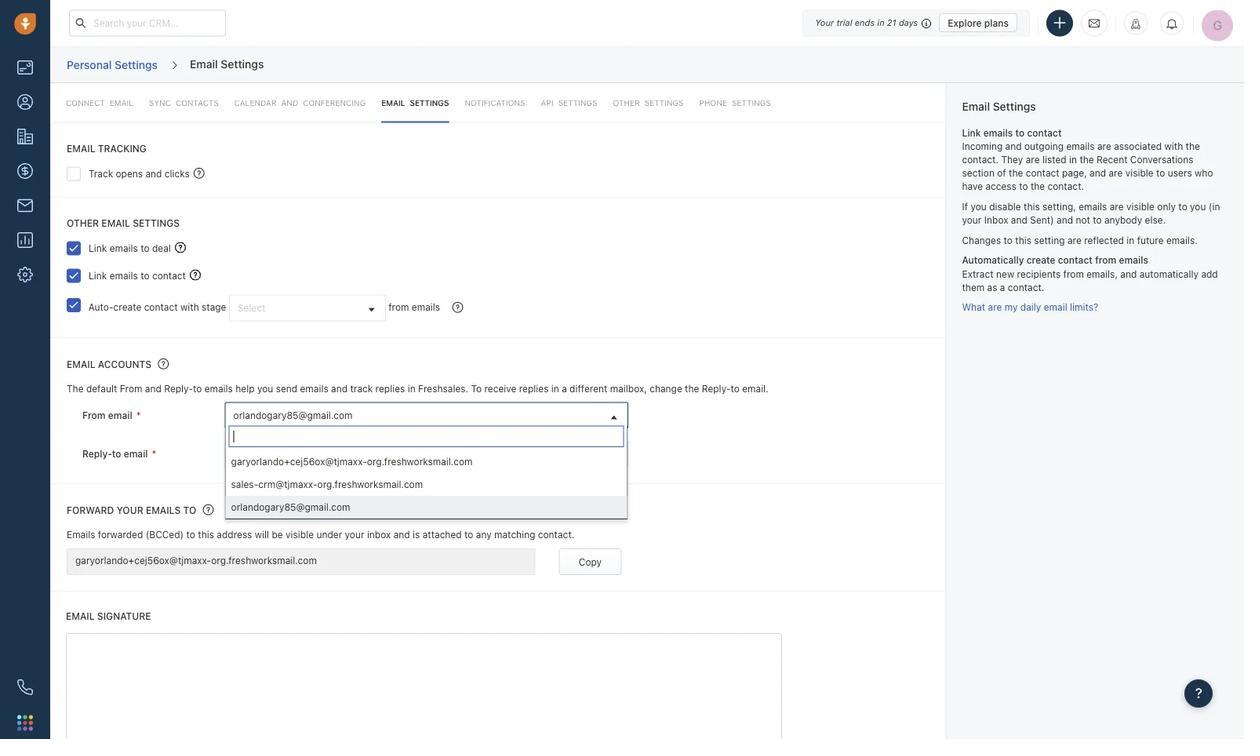 Task type: vqa. For each thing, say whether or not it's contained in the screenshot.
CRM.
no



Task type: locate. For each thing, give the bounding box(es) containing it.
2 vertical spatial this
[[198, 529, 214, 540]]

what
[[962, 302, 986, 313]]

with
[[1165, 141, 1183, 152], [180, 302, 199, 313]]

1 horizontal spatial with
[[1165, 141, 1183, 152]]

settings inside email settings link
[[410, 98, 449, 107]]

phone image
[[17, 679, 33, 695]]

the up setting,
[[1031, 181, 1045, 192]]

2 horizontal spatial question circled image
[[452, 301, 463, 314]]

a right as
[[1000, 282, 1005, 293]]

emails
[[67, 529, 95, 540]]

create up the recipients
[[1027, 255, 1056, 266]]

you left (in
[[1190, 201, 1206, 212]]

link for link emails to contact
[[89, 270, 107, 281]]

0 vertical spatial orlandogary85@gmail.com
[[233, 410, 353, 421]]

your down if
[[962, 215, 982, 226]]

orlandogary85@gmail.com option
[[226, 496, 627, 519]]

in
[[877, 18, 885, 28], [1069, 154, 1077, 165], [1127, 235, 1135, 246], [408, 383, 416, 394], [551, 383, 559, 394]]

1 horizontal spatial reply-
[[164, 383, 193, 394]]

recent
[[1097, 154, 1128, 165]]

are down recent
[[1109, 168, 1123, 179]]

conversations
[[1131, 154, 1194, 165]]

settings down search your crm... text box
[[115, 58, 158, 71]]

1 vertical spatial link
[[89, 243, 107, 254]]

in up page,
[[1069, 154, 1077, 165]]

settings up deal
[[133, 217, 180, 228]]

1 horizontal spatial create
[[1027, 255, 1056, 266]]

calendar and conferencing
[[234, 98, 366, 107]]

from down the accounts
[[120, 383, 142, 394]]

1 horizontal spatial from
[[1064, 268, 1084, 279]]

you right if
[[971, 201, 987, 212]]

my
[[1005, 302, 1018, 313]]

garyorlando+cej56ox@tjmaxx-org.freshworksmail.com link
[[226, 442, 628, 467]]

0 horizontal spatial email settings
[[190, 57, 264, 70]]

contact down the listed at the right top of page
[[1026, 168, 1060, 179]]

are up anybody
[[1110, 201, 1124, 212]]

to down "inbox"
[[1004, 235, 1013, 246]]

who
[[1195, 168, 1213, 179]]

phone
[[700, 98, 727, 107]]

email for other email settings
[[101, 217, 130, 228]]

email up incoming
[[962, 100, 990, 113]]

daily
[[1021, 302, 1041, 313]]

inbox
[[367, 529, 391, 540]]

0 horizontal spatial you
[[257, 383, 273, 394]]

to left question circled image
[[183, 505, 196, 516]]

create inside automatically create contact from emails extract new recipients from emails, and automatically add them as a contact.
[[1027, 255, 1056, 266]]

and up they
[[1006, 141, 1022, 152]]

settings for 'api settings' link
[[558, 98, 597, 107]]

create inside tab panel
[[113, 302, 141, 313]]

visible inside tab panel
[[286, 529, 314, 540]]

email settings
[[190, 57, 264, 70], [381, 98, 449, 107], [962, 100, 1036, 113]]

sales-
[[231, 478, 258, 489]]

list box
[[226, 450, 627, 519]]

in left the 21
[[877, 18, 885, 28]]

other email settings
[[67, 217, 180, 228]]

1 horizontal spatial other
[[613, 98, 640, 107]]

contact down changes to this setting are reflected in future emails.
[[1058, 255, 1093, 266]]

settings inside personal settings link
[[115, 58, 158, 71]]

this
[[1024, 201, 1040, 212], [1016, 235, 1032, 246], [198, 529, 214, 540]]

from down default
[[82, 410, 106, 421]]

with inside link emails to contact incoming and outgoing emails are associated with the contact. they are listed in the recent conversations section of the contact page, and are visible to users who have access to the contact.
[[1165, 141, 1183, 152]]

connect email link
[[66, 83, 133, 123]]

contact. inside automatically create contact from emails extract new recipients from emails, and automatically add them as a contact.
[[1008, 282, 1045, 293]]

add
[[1202, 268, 1218, 279]]

default
[[86, 383, 117, 394]]

garyorlando+cej56ox@tjmaxx- inside garyorlando+cej56ox@tjmaxx-org.freshworksmail.com option
[[231, 456, 367, 467]]

0 vertical spatial a
[[1000, 282, 1005, 293]]

and left is
[[394, 529, 410, 540]]

2 vertical spatial visible
[[286, 529, 314, 540]]

your trial ends in 21 days
[[815, 18, 918, 28]]

are
[[1098, 141, 1112, 152], [1026, 154, 1040, 165], [1109, 168, 1123, 179], [1110, 201, 1124, 212], [1068, 235, 1082, 246], [988, 302, 1002, 313]]

email for connect email
[[110, 98, 133, 107]]

settings inside 'api settings' link
[[558, 98, 597, 107]]

tab panel
[[50, 83, 946, 739]]

emails.
[[1167, 235, 1198, 246]]

tab panel containing email tracking
[[50, 83, 946, 739]]

email signature
[[66, 611, 151, 622]]

1 horizontal spatial email settings
[[381, 98, 449, 107]]

the up page,
[[1080, 154, 1094, 165]]

2 horizontal spatial from
[[1095, 255, 1117, 266]]

calendar and conferencing link
[[234, 83, 366, 123]]

contact. right matching
[[538, 529, 575, 540]]

0 horizontal spatial a
[[562, 383, 567, 394]]

forwarded
[[98, 529, 143, 540]]

anybody
[[1105, 215, 1143, 226]]

and
[[281, 98, 298, 107], [1006, 141, 1022, 152], [1090, 168, 1106, 179], [146, 168, 162, 179], [1011, 215, 1028, 226], [1057, 215, 1073, 226], [1121, 268, 1137, 279], [145, 383, 162, 394], [331, 383, 348, 394], [394, 529, 410, 540]]

sync contacts link
[[149, 83, 219, 123]]

0 horizontal spatial replies
[[376, 383, 405, 394]]

question circled image right from emails at the top
[[452, 301, 463, 314]]

sales-crm@tjmaxx-org.freshworksmail.com option
[[226, 473, 627, 496]]

email inside "tab list"
[[110, 98, 133, 107]]

this inside if you disable this setting, emails are visible only to you (in your inbox and sent) and not to anybody else.
[[1024, 201, 1040, 212]]

reply- left email.
[[702, 383, 731, 394]]

this left setting
[[1016, 235, 1032, 246]]

automatically create contact from emails extract new recipients from emails, and automatically add them as a contact.
[[962, 255, 1218, 293]]

1 vertical spatial your
[[117, 505, 143, 516]]

with left stage
[[180, 302, 199, 313]]

if you disable this setting, emails are visible only to you (in your inbox and sent) and not to anybody else.
[[962, 201, 1220, 226]]

in inside link emails to contact incoming and outgoing emails are associated with the contact. they are listed in the recent conversations section of the contact page, and are visible to users who have access to the contact.
[[1069, 154, 1077, 165]]

1 horizontal spatial settings
[[645, 98, 684, 107]]

21
[[887, 18, 897, 28]]

recipients
[[1017, 268, 1061, 279]]

2 vertical spatial question circled image
[[158, 358, 169, 370]]

link
[[962, 127, 981, 138], [89, 243, 107, 254], [89, 270, 107, 281]]

link up incoming
[[962, 127, 981, 138]]

2 vertical spatial from
[[389, 302, 409, 313]]

reply- left help at the left
[[164, 383, 193, 394]]

disable
[[990, 201, 1021, 212]]

contacts
[[176, 98, 219, 107]]

tab list containing connect email
[[50, 83, 946, 123]]

1 vertical spatial a
[[562, 383, 567, 394]]

1 vertical spatial other
[[67, 217, 99, 228]]

to up "outgoing"
[[1016, 127, 1025, 138]]

1 horizontal spatial your
[[345, 529, 364, 540]]

send email image
[[1089, 17, 1100, 30]]

email down default
[[108, 410, 132, 421]]

1 vertical spatial create
[[113, 302, 141, 313]]

tab list
[[50, 83, 946, 123]]

reply-
[[164, 383, 193, 394], [702, 383, 731, 394], [82, 448, 112, 459]]

from
[[1095, 255, 1117, 266], [1064, 268, 1084, 279], [389, 302, 409, 313]]

and down recent
[[1090, 168, 1106, 179]]

outgoing
[[1025, 141, 1064, 152]]

orlandogary85@gmail.com link
[[226, 403, 628, 428]]

signature
[[97, 611, 151, 622]]

your up "forwarded"
[[117, 505, 143, 516]]

the
[[1186, 141, 1200, 152], [1080, 154, 1094, 165], [1009, 168, 1023, 179], [1031, 181, 1045, 192], [685, 383, 699, 394]]

question circled image
[[203, 503, 214, 516]]

this down question circled image
[[198, 529, 214, 540]]

link down other email settings
[[89, 243, 107, 254]]

you right help at the left
[[257, 383, 273, 394]]

and down disable
[[1011, 215, 1028, 226]]

with inside tab panel
[[180, 302, 199, 313]]

contact down link emails to contact
[[144, 302, 178, 313]]

settings right 'api'
[[558, 98, 597, 107]]

other right api settings
[[613, 98, 640, 107]]

create
[[1027, 255, 1056, 266], [113, 302, 141, 313]]

new
[[996, 268, 1015, 279]]

1 horizontal spatial replies
[[519, 383, 549, 394]]

garyorlando+cej56ox@tjmaxx- inside garyorlando+cej56ox@tjmaxx-org.freshworksmail.com link
[[233, 449, 369, 460]]

0 vertical spatial link
[[962, 127, 981, 138]]

email settings link
[[381, 83, 449, 123]]

email up track
[[67, 143, 95, 154]]

other inside "tab list"
[[613, 98, 640, 107]]

and right emails,
[[1121, 268, 1137, 279]]

0 vertical spatial this
[[1024, 201, 1040, 212]]

section
[[962, 168, 995, 179]]

them
[[962, 282, 985, 293]]

your left inbox
[[345, 529, 364, 540]]

help
[[236, 383, 255, 394]]

this up sent)
[[1024, 201, 1040, 212]]

email right connect
[[110, 98, 133, 107]]

0 horizontal spatial your
[[117, 505, 143, 516]]

clicks
[[165, 168, 190, 179]]

setting,
[[1043, 201, 1076, 212]]

1 vertical spatial orlandogary85@gmail.com
[[231, 501, 350, 512]]

if
[[962, 201, 968, 212]]

email up 'link emails to deal'
[[101, 217, 130, 228]]

0 horizontal spatial from
[[389, 302, 409, 313]]

0 horizontal spatial create
[[113, 302, 141, 313]]

0 vertical spatial your
[[962, 215, 982, 226]]

settings
[[645, 98, 684, 107], [732, 98, 771, 107], [133, 217, 180, 228]]

2 horizontal spatial your
[[962, 215, 982, 226]]

freshsales.
[[418, 383, 469, 394]]

days
[[899, 18, 918, 28]]

visible up "else."
[[1127, 201, 1155, 212]]

contact. down the recipients
[[1008, 282, 1045, 293]]

link inside link emails to contact incoming and outgoing emails are associated with the contact. they are listed in the recent conversations section of the contact page, and are visible to users who have access to the contact.
[[962, 127, 981, 138]]

to
[[1016, 127, 1025, 138], [1157, 168, 1165, 179], [1019, 181, 1028, 192], [1179, 201, 1188, 212], [1093, 215, 1102, 226], [1004, 235, 1013, 246], [141, 243, 150, 254], [141, 270, 150, 281], [193, 383, 202, 394], [731, 383, 740, 394], [112, 448, 121, 459], [183, 505, 196, 516], [186, 529, 195, 540], [465, 529, 473, 540]]

settings right the phone at the right
[[732, 98, 771, 107]]

the right "change"
[[685, 383, 699, 394]]

1 vertical spatial with
[[180, 302, 199, 313]]

0 horizontal spatial with
[[180, 302, 199, 313]]

1 vertical spatial visible
[[1127, 201, 1155, 212]]

a inside tab panel
[[562, 383, 567, 394]]

visible down conversations
[[1126, 168, 1154, 179]]

email accounts
[[67, 359, 151, 370]]

users
[[1168, 168, 1192, 179]]

0 vertical spatial visible
[[1126, 168, 1154, 179]]

0 vertical spatial question circled image
[[194, 166, 205, 179]]

visible inside link emails to contact incoming and outgoing emails are associated with the contact. they are listed in the recent conversations section of the contact page, and are visible to users who have access to the contact.
[[1126, 168, 1154, 179]]

(bcced)
[[146, 529, 184, 540]]

2 vertical spatial your
[[345, 529, 364, 540]]

auto-create contact with stage
[[88, 302, 226, 313]]

matching
[[494, 529, 535, 540]]

orlandogary85@gmail.com down send
[[233, 410, 353, 421]]

to right only on the top
[[1179, 201, 1188, 212]]

other down track
[[67, 217, 99, 228]]

1 vertical spatial from
[[82, 410, 106, 421]]

settings left the phone at the right
[[645, 98, 684, 107]]

sync
[[149, 98, 171, 107]]

are left my
[[988, 302, 1002, 313]]

link emails to contact incoming and outgoing emails are associated with the contact. they are listed in the recent conversations section of the contact page, and are visible to users who have access to the contact.
[[962, 127, 1213, 192]]

link up auto-
[[89, 270, 107, 281]]

and right calendar
[[281, 98, 298, 107]]

0 vertical spatial from
[[1095, 255, 1117, 266]]

1 horizontal spatial from
[[120, 383, 142, 394]]

garyorlando+cej56ox@tjmaxx-org.freshworksmail.com option
[[226, 450, 627, 473]]

opens
[[116, 168, 143, 179]]

2 horizontal spatial settings
[[732, 98, 771, 107]]

email right conferencing
[[381, 98, 405, 107]]

the
[[67, 383, 84, 394]]

question circled image right the clicks
[[194, 166, 205, 179]]

0 horizontal spatial reply-
[[82, 448, 112, 459]]

email.
[[742, 383, 769, 394]]

email up the
[[67, 359, 95, 370]]

a
[[1000, 282, 1005, 293], [562, 383, 567, 394]]

a left different
[[562, 383, 567, 394]]

0 horizontal spatial question circled image
[[158, 358, 169, 370]]

trial
[[837, 18, 853, 28]]

question circled image right the accounts
[[158, 358, 169, 370]]

replies right "receive"
[[519, 383, 549, 394]]

replies right track
[[376, 383, 405, 394]]

0 vertical spatial with
[[1165, 141, 1183, 152]]

create down link emails to contact
[[113, 302, 141, 313]]

0 horizontal spatial other
[[67, 217, 99, 228]]

garyorlando+cej56ox@tjmaxx-org.freshworksmail.com
[[233, 449, 475, 460], [231, 456, 473, 467], [75, 555, 317, 566]]

automatically
[[962, 255, 1024, 266]]

with up conversations
[[1165, 141, 1183, 152]]

stage
[[202, 302, 226, 313]]

as
[[987, 282, 998, 293]]

mailbox,
[[610, 383, 647, 394]]

orlandogary85@gmail.com down crm@tjmaxx-
[[231, 501, 350, 512]]

0 vertical spatial other
[[613, 98, 640, 107]]

0 vertical spatial create
[[1027, 255, 1056, 266]]

your inside if you disable this setting, emails are visible only to you (in your inbox and sent) and not to anybody else.
[[962, 215, 982, 226]]

2 vertical spatial link
[[89, 270, 107, 281]]

visible right be
[[286, 529, 314, 540]]

visible
[[1126, 168, 1154, 179], [1127, 201, 1155, 212], [286, 529, 314, 540]]

notifications link
[[465, 83, 525, 123]]

1 replies from the left
[[376, 383, 405, 394]]

in up orlandogary85@gmail.com link
[[408, 383, 416, 394]]

from emails
[[389, 302, 440, 313]]

automatically
[[1140, 268, 1199, 279]]

None text field
[[229, 426, 624, 447]]

contact
[[1027, 127, 1062, 138], [1026, 168, 1060, 179], [1058, 255, 1093, 266], [152, 270, 186, 281], [144, 302, 178, 313]]

api settings link
[[541, 83, 597, 123]]

1 horizontal spatial a
[[1000, 282, 1005, 293]]

email
[[190, 57, 218, 70], [381, 98, 405, 107], [962, 100, 990, 113], [67, 143, 95, 154], [67, 359, 95, 370], [66, 611, 95, 622]]

in left different
[[551, 383, 559, 394]]

question circled image
[[194, 166, 205, 179], [452, 301, 463, 314], [158, 358, 169, 370]]

crm@tjmaxx-
[[258, 478, 317, 489]]

notifications
[[465, 98, 525, 107]]

settings for email settings link
[[410, 98, 449, 107]]



Task type: describe. For each thing, give the bounding box(es) containing it.
inbox
[[985, 215, 1009, 226]]

track
[[89, 168, 113, 179]]

emails inside if you disable this setting, emails are visible only to you (in your inbox and sent) and not to anybody else.
[[1079, 201, 1107, 212]]

any
[[476, 529, 492, 540]]

email left 'signature'
[[66, 611, 95, 622]]

0 horizontal spatial settings
[[133, 217, 180, 228]]

personal settings link
[[66, 52, 159, 77]]

are down "outgoing"
[[1026, 154, 1040, 165]]

to down 'link emails to deal'
[[141, 270, 150, 281]]

what's new image
[[1131, 18, 1142, 29]]

1 horizontal spatial you
[[971, 201, 987, 212]]

from email
[[82, 410, 132, 421]]

2 replies from the left
[[519, 383, 549, 394]]

they
[[1001, 154, 1023, 165]]

settings up calendar
[[221, 57, 264, 70]]

click to learn how to link emails to contacts image
[[190, 270, 201, 281]]

is
[[413, 529, 420, 540]]

have
[[962, 181, 983, 192]]

settings for personal settings link
[[115, 58, 158, 71]]

to right not
[[1093, 215, 1102, 226]]

garyorlando+cej56ox@tjmaxx- for list box containing garyorlando+cej56ox@tjmaxx-org.freshworksmail.com
[[231, 456, 367, 467]]

deal
[[152, 243, 171, 254]]

the down they
[[1009, 168, 1023, 179]]

limits?
[[1070, 302, 1099, 313]]

attached
[[423, 529, 462, 540]]

are inside if you disable this setting, emails are visible only to you (in your inbox and sent) and not to anybody else.
[[1110, 201, 1124, 212]]

orlandogary85@gmail.com inside tab panel
[[233, 410, 353, 421]]

sync contacts
[[149, 98, 219, 107]]

settings up "outgoing"
[[993, 100, 1036, 113]]

garyorlando+cej56ox@tjmaxx- for garyorlando+cej56ox@tjmaxx-org.freshworksmail.com link
[[233, 449, 369, 460]]

to left deal
[[141, 243, 150, 254]]

1 vertical spatial this
[[1016, 235, 1032, 246]]

email for from email
[[108, 410, 132, 421]]

connect
[[66, 98, 105, 107]]

future
[[1137, 235, 1164, 246]]

access
[[986, 181, 1017, 192]]

sales-crm@tjmaxx-org.freshworksmail.com
[[231, 478, 423, 489]]

not
[[1076, 215, 1091, 226]]

and inside automatically create contact from emails extract new recipients from emails, and automatically add them as a contact.
[[1121, 268, 1137, 279]]

settings for phone settings
[[732, 98, 771, 107]]

garyorlando+cej56ox@tjmaxx-org.freshworksmail.com inside option
[[231, 456, 473, 467]]

contact up "outgoing"
[[1027, 127, 1062, 138]]

track
[[350, 383, 373, 394]]

and left track
[[331, 383, 348, 394]]

click to learn how to link conversations to deals image
[[175, 242, 186, 253]]

Search your CRM... text field
[[69, 10, 226, 36]]

from inside tab panel
[[389, 302, 409, 313]]

contact left click to learn how to link emails to contacts icon on the top
[[152, 270, 186, 281]]

auto-
[[88, 302, 113, 313]]

and left the clicks
[[146, 168, 162, 179]]

to left the any
[[465, 529, 473, 540]]

change
[[650, 383, 682, 394]]

phone settings link
[[700, 83, 771, 123]]

select
[[238, 303, 266, 314]]

2 horizontal spatial email settings
[[962, 100, 1036, 113]]

address
[[217, 529, 252, 540]]

emails inside automatically create contact from emails extract new recipients from emails, and automatically add them as a contact.
[[1119, 255, 1149, 266]]

contact inside automatically create contact from emails extract new recipients from emails, and automatically add them as a contact.
[[1058, 255, 1093, 266]]

visible inside if you disable this setting, emails are visible only to you (in your inbox and sent) and not to anybody else.
[[1127, 201, 1155, 212]]

copy
[[579, 556, 602, 567]]

page,
[[1062, 168, 1087, 179]]

be
[[272, 529, 283, 540]]

else.
[[1145, 215, 1166, 226]]

and inside "tab list"
[[281, 98, 298, 107]]

link emails to contact
[[89, 270, 186, 281]]

and down setting,
[[1057, 215, 1073, 226]]

what are my daily email limits?
[[962, 302, 1099, 313]]

track opens and clicks
[[89, 168, 190, 179]]

setting
[[1034, 235, 1065, 246]]

the default from and reply-to emails help you send emails and track replies in freshsales. to receive replies in a different mailbox, change the reply-to email.
[[67, 383, 769, 394]]

to down conversations
[[1157, 168, 1165, 179]]

contact. down page,
[[1048, 181, 1084, 192]]

in left future at the top
[[1127, 235, 1135, 246]]

phone element
[[9, 672, 41, 703]]

0 horizontal spatial from
[[82, 410, 106, 421]]

create for automatically
[[1027, 255, 1056, 266]]

link for link emails to contact incoming and outgoing emails are associated with the contact. they are listed in the recent conversations section of the contact page, and are visible to users who have access to the contact.
[[962, 127, 981, 138]]

email down from email
[[124, 448, 148, 459]]

sent)
[[1030, 215, 1054, 226]]

to right access
[[1019, 181, 1028, 192]]

are down not
[[1068, 235, 1082, 246]]

changes
[[962, 235, 1001, 246]]

contact. up section
[[962, 154, 999, 165]]

a inside automatically create contact from emails extract new recipients from emails, and automatically add them as a contact.
[[1000, 282, 1005, 293]]

what are my daily email limits? link
[[962, 302, 1099, 313]]

other settings link
[[613, 83, 684, 123]]

accounts
[[98, 359, 151, 370]]

phone settings
[[700, 98, 771, 107]]

1 vertical spatial from
[[1064, 268, 1084, 279]]

and down the accounts
[[145, 383, 162, 394]]

emails,
[[1087, 268, 1118, 279]]

other for other settings
[[613, 98, 640, 107]]

under
[[317, 529, 342, 540]]

ends
[[855, 18, 875, 28]]

to down from email
[[112, 448, 121, 459]]

orlandogary85@gmail.com inside option
[[231, 501, 350, 512]]

will
[[255, 529, 269, 540]]

api settings
[[541, 98, 597, 107]]

email up contacts
[[190, 57, 218, 70]]

receive
[[484, 383, 517, 394]]

only
[[1158, 201, 1176, 212]]

explore plans
[[948, 17, 1009, 28]]

are up recent
[[1098, 141, 1112, 152]]

incoming
[[962, 141, 1003, 152]]

to
[[471, 383, 482, 394]]

other settings
[[613, 98, 684, 107]]

freshworks switcher image
[[17, 715, 33, 731]]

create for auto-
[[113, 302, 141, 313]]

link emails to deal
[[89, 243, 171, 254]]

email right daily
[[1044, 302, 1068, 313]]

plans
[[985, 17, 1009, 28]]

different
[[570, 383, 608, 394]]

2 horizontal spatial reply-
[[702, 383, 731, 394]]

2 horizontal spatial you
[[1190, 201, 1206, 212]]

email settings inside "tab list"
[[381, 98, 449, 107]]

1 vertical spatial question circled image
[[452, 301, 463, 314]]

calendar
[[234, 98, 277, 107]]

list box containing garyorlando+cej56ox@tjmaxx-org.freshworksmail.com
[[226, 450, 627, 519]]

the up 'who'
[[1186, 141, 1200, 152]]

1 horizontal spatial question circled image
[[194, 166, 205, 179]]

forward your emails to
[[67, 505, 196, 516]]

settings for other settings
[[645, 98, 684, 107]]

api
[[541, 98, 554, 107]]

reply-to email
[[82, 448, 148, 459]]

0 vertical spatial from
[[120, 383, 142, 394]]

listed
[[1043, 154, 1067, 165]]

reflected
[[1084, 235, 1124, 246]]

other for other email settings
[[67, 217, 99, 228]]

forward
[[67, 505, 114, 516]]

this inside tab panel
[[198, 529, 214, 540]]

email tracking
[[67, 143, 147, 154]]

connect email
[[66, 98, 133, 107]]

link for link emails to deal
[[89, 243, 107, 254]]

explore plans link
[[939, 13, 1018, 32]]

associated
[[1114, 141, 1162, 152]]

of
[[997, 168, 1006, 179]]

to left email.
[[731, 383, 740, 394]]

to left help at the left
[[193, 383, 202, 394]]

personal settings
[[67, 58, 158, 71]]

to right (bcced)
[[186, 529, 195, 540]]



